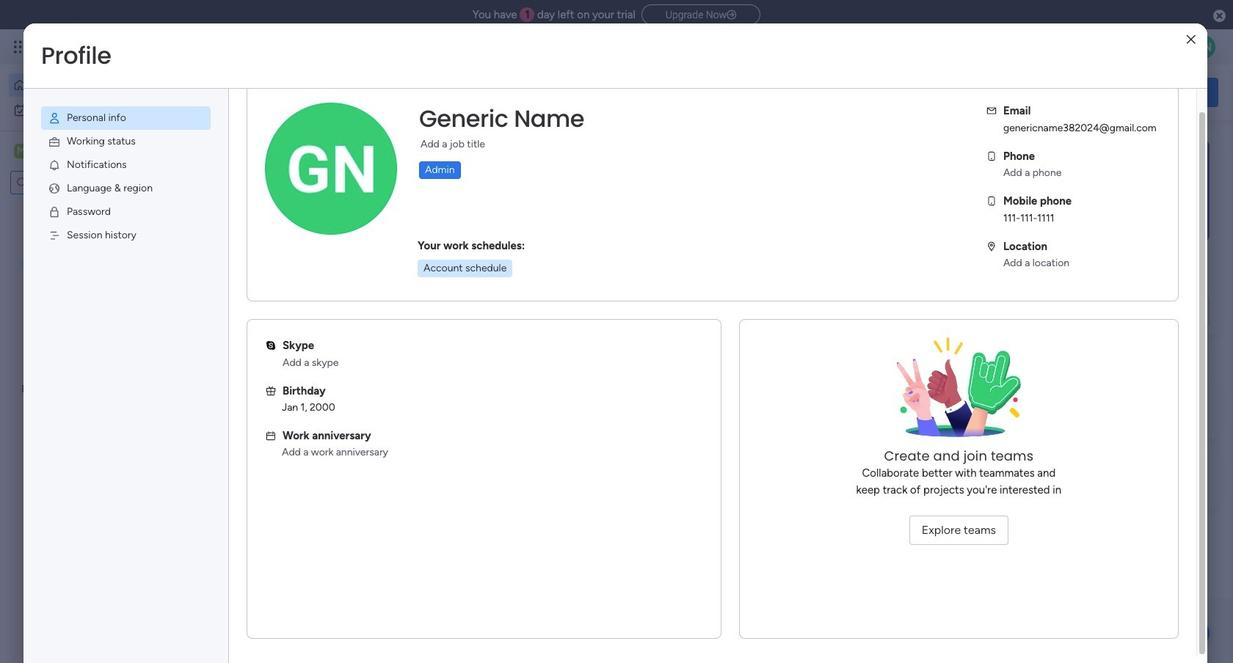 Task type: describe. For each thing, give the bounding box(es) containing it.
1 public board image from the left
[[245, 297, 261, 314]]

generic name image
[[1192, 35, 1216, 59]]

notifications image
[[48, 159, 61, 172]]

6 menu item from the top
[[41, 224, 211, 247]]

Search in workspace field
[[31, 174, 105, 191]]

5 menu item from the top
[[41, 200, 211, 224]]

open update feed (inbox) image
[[227, 379, 245, 397]]

clear search image
[[106, 175, 121, 190]]

password image
[[48, 206, 61, 219]]

3 menu item from the top
[[41, 153, 211, 177]]

v2 bolt switch image
[[1125, 84, 1134, 100]]

dapulse close image
[[1214, 9, 1226, 23]]

help center element
[[999, 450, 1219, 509]]

session history image
[[48, 229, 61, 242]]

language & region image
[[48, 182, 61, 195]]

menu menu
[[23, 89, 228, 265]]

add to favorites image for first public board 'icon'
[[438, 298, 453, 312]]

working status image
[[48, 135, 61, 148]]

close my workspaces image
[[227, 429, 245, 446]]

workspace selection element
[[14, 142, 123, 162]]

no teams image
[[886, 338, 1033, 448]]

templates image image
[[1012, 140, 1206, 242]]

getting started element
[[999, 380, 1219, 439]]

workspace image
[[14, 143, 29, 159]]



Task type: locate. For each thing, give the bounding box(es) containing it.
2 public board image from the left
[[488, 297, 504, 314]]

dapulse rightstroke image
[[727, 10, 737, 21]]

1 component image from the left
[[245, 321, 258, 334]]

1 add to favorites image from the left
[[438, 298, 453, 312]]

2 add to favorites image from the left
[[680, 298, 695, 312]]

4 menu item from the top
[[41, 177, 211, 200]]

select product image
[[13, 40, 28, 54]]

menu item
[[41, 106, 211, 130], [41, 130, 211, 153], [41, 153, 211, 177], [41, 177, 211, 200], [41, 200, 211, 224], [41, 224, 211, 247]]

1 menu item from the top
[[41, 106, 211, 130]]

1 horizontal spatial public board image
[[488, 297, 504, 314]]

2 component image from the left
[[488, 321, 501, 334]]

1 horizontal spatial add to favorites image
[[680, 298, 695, 312]]

add to favorites image for 2nd public board 'icon'
[[680, 298, 695, 312]]

add to favorites image
[[438, 298, 453, 312], [680, 298, 695, 312]]

2 menu item from the top
[[41, 130, 211, 153]]

0 horizontal spatial component image
[[245, 321, 258, 334]]

1 vertical spatial option
[[9, 98, 178, 122]]

personal info image
[[48, 112, 61, 125]]

close image
[[1187, 34, 1196, 45]]

option up personal info image
[[9, 73, 178, 97]]

None field
[[416, 104, 588, 134]]

component image
[[245, 321, 258, 334], [488, 321, 501, 334]]

2 option from the top
[[9, 98, 178, 122]]

option
[[9, 73, 178, 97], [9, 98, 178, 122]]

0 vertical spatial option
[[9, 73, 178, 97]]

workspace image
[[251, 473, 286, 508]]

quick search results list box
[[227, 167, 963, 361]]

1 horizontal spatial component image
[[488, 321, 501, 334]]

option up workspace selection element
[[9, 98, 178, 122]]

component image for 2nd public board 'icon'
[[488, 321, 501, 334]]

public board image
[[245, 297, 261, 314], [488, 297, 504, 314]]

1 option from the top
[[9, 73, 178, 97]]

close recently visited image
[[227, 149, 245, 167]]

v2 user feedback image
[[1011, 84, 1022, 100]]

component image for first public board 'icon'
[[245, 321, 258, 334]]

0 horizontal spatial public board image
[[245, 297, 261, 314]]

0 horizontal spatial add to favorites image
[[438, 298, 453, 312]]



Task type: vqa. For each thing, say whether or not it's contained in the screenshot.
the bottom option
yes



